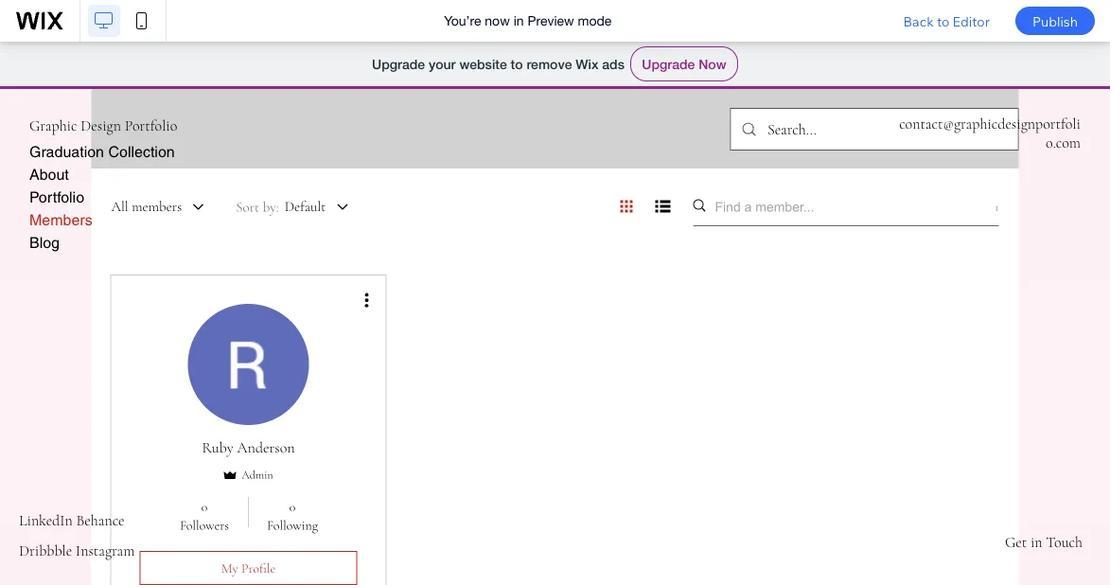 Task type: describe. For each thing, give the bounding box(es) containing it.
publish
[[1033, 13, 1078, 29]]

you're now in preview mode
[[444, 13, 612, 28]]

to
[[937, 13, 950, 29]]

back to editor
[[904, 13, 990, 29]]



Task type: locate. For each thing, give the bounding box(es) containing it.
now
[[485, 13, 510, 28]]

in
[[514, 13, 524, 28]]

you're
[[444, 13, 481, 28]]

back to editor button
[[889, 0, 1004, 42]]

mode
[[578, 13, 612, 28]]

publish button
[[1016, 7, 1095, 35]]

back
[[904, 13, 934, 29]]

editor
[[953, 13, 990, 29]]

preview
[[528, 13, 574, 28]]



Task type: vqa. For each thing, say whether or not it's contained in the screenshot.
the Back
yes



